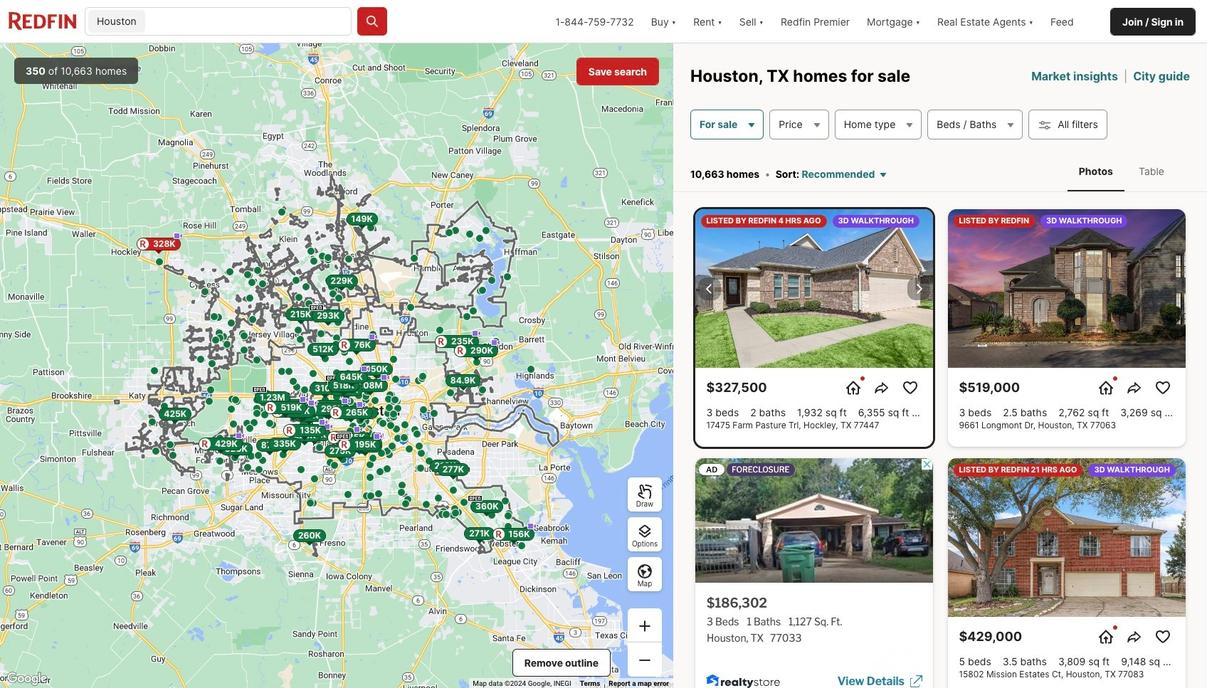 Task type: describe. For each thing, give the bounding box(es) containing it.
previous image
[[701, 280, 718, 297]]

add home to favorites image for add home to favorites option for share home icon related to schedule a tour image
[[1155, 380, 1172, 397]]

add home to favorites checkbox for share home icon related to schedule a tour image
[[1152, 377, 1175, 399]]

google image
[[4, 670, 51, 689]]

add home to favorites checkbox for share home icon related to the right schedule a tour icon
[[1152, 626, 1175, 649]]

next image
[[911, 280, 928, 297]]

submit search image
[[365, 14, 380, 28]]

0 horizontal spatial schedule a tour image
[[845, 380, 862, 397]]

map region
[[0, 43, 674, 689]]

share home image
[[874, 380, 891, 397]]

ad element
[[695, 459, 933, 689]]

1 horizontal spatial schedule a tour image
[[1098, 629, 1115, 646]]

toggle search results table view tab
[[1128, 154, 1177, 189]]



Task type: vqa. For each thing, say whether or not it's contained in the screenshot.
leftmost Add home to favorites option
yes



Task type: locate. For each thing, give the bounding box(es) containing it.
add home to favorites image right schedule a tour image
[[1155, 380, 1172, 397]]

share home image right schedule a tour image
[[1126, 380, 1143, 397]]

1 add home to favorites image from the left
[[902, 380, 919, 397]]

1 vertical spatial add home to favorites checkbox
[[1152, 626, 1175, 649]]

0 vertical spatial add home to favorites checkbox
[[1152, 377, 1175, 399]]

1 share home image from the top
[[1126, 380, 1143, 397]]

add home to favorites image for add home to favorites checkbox
[[902, 380, 919, 397]]

0 horizontal spatial add home to favorites image
[[902, 380, 919, 397]]

2 add home to favorites checkbox from the top
[[1152, 626, 1175, 649]]

2 add home to favorites image from the left
[[1155, 380, 1172, 397]]

add home to favorites image inside checkbox
[[902, 380, 919, 397]]

schedule a tour image left add home to favorites image
[[1098, 629, 1115, 646]]

share home image left add home to favorites image
[[1126, 629, 1143, 646]]

1 add home to favorites checkbox from the top
[[1152, 377, 1175, 399]]

add home to favorites image right share home image
[[902, 380, 919, 397]]

Add home to favorites checkbox
[[899, 377, 922, 399]]

1 vertical spatial schedule a tour image
[[1098, 629, 1115, 646]]

None search field
[[148, 8, 351, 36]]

share home image for the right schedule a tour icon
[[1126, 629, 1143, 646]]

schedule a tour image
[[1098, 380, 1115, 397]]

toggle search results photos view tab
[[1068, 154, 1125, 189]]

Add home to favorites checkbox
[[1152, 377, 1175, 399], [1152, 626, 1175, 649]]

advertisement image
[[688, 453, 941, 689]]

1 vertical spatial share home image
[[1126, 629, 1143, 646]]

schedule a tour image
[[845, 380, 862, 397], [1098, 629, 1115, 646]]

tab list
[[1054, 151, 1191, 192]]

add home to favorites image
[[902, 380, 919, 397], [1155, 380, 1172, 397]]

share home image for schedule a tour image
[[1126, 380, 1143, 397]]

schedule a tour image left share home image
[[845, 380, 862, 397]]

0 vertical spatial schedule a tour image
[[845, 380, 862, 397]]

1 horizontal spatial add home to favorites image
[[1155, 380, 1172, 397]]

add home to favorites image inside option
[[1155, 380, 1172, 397]]

0 vertical spatial share home image
[[1126, 380, 1143, 397]]

add home to favorites image
[[1155, 629, 1172, 646]]

2 share home image from the top
[[1126, 629, 1143, 646]]

share home image
[[1126, 380, 1143, 397], [1126, 629, 1143, 646]]



